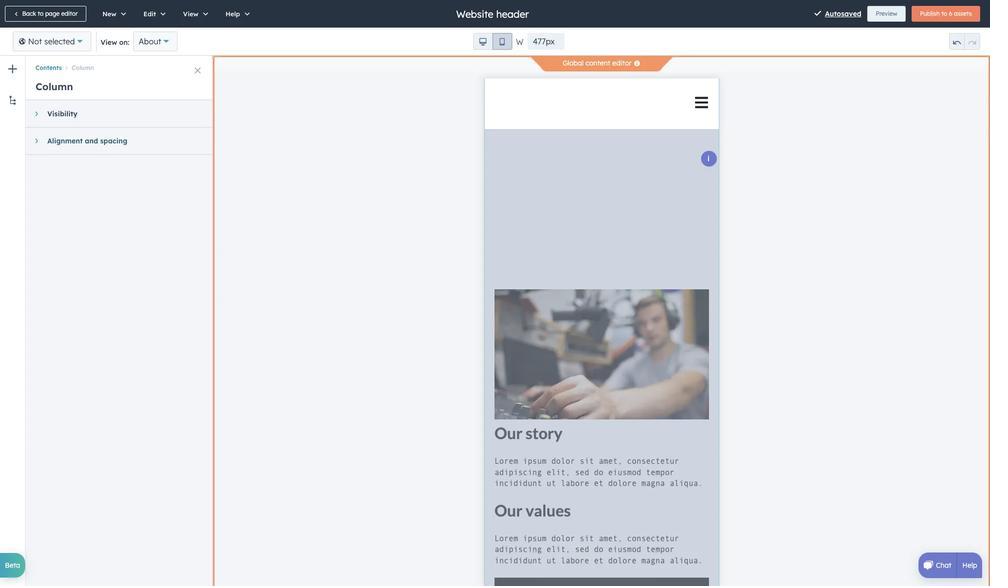 Task type: locate. For each thing, give the bounding box(es) containing it.
about
[[139, 36, 161, 46]]

2 to from the left
[[942, 10, 948, 17]]

not
[[28, 36, 42, 46]]

column right contents button
[[72, 64, 94, 72]]

to inside button
[[38, 10, 44, 17]]

editor right page on the left of page
[[61, 10, 78, 17]]

to right back
[[38, 10, 44, 17]]

6
[[949, 10, 953, 17]]

group
[[912, 6, 980, 22], [473, 33, 512, 50], [949, 33, 980, 50]]

navigation
[[26, 56, 213, 73]]

1 vertical spatial help
[[963, 561, 977, 570]]

autosaved button
[[814, 8, 862, 20], [825, 8, 862, 20]]

beta
[[5, 561, 20, 570]]

navigation containing contents
[[26, 56, 213, 73]]

editor
[[61, 10, 78, 17], [612, 59, 632, 68]]

w
[[516, 37, 524, 47]]

contents
[[36, 64, 62, 72]]

on:
[[119, 38, 129, 47]]

publish to 6 assets
[[920, 10, 972, 17]]

edit button
[[133, 0, 173, 28]]

0 vertical spatial column
[[72, 64, 94, 72]]

to
[[38, 10, 44, 17], [942, 10, 948, 17]]

not selected button
[[13, 32, 91, 51]]

0 horizontal spatial help
[[226, 10, 240, 18]]

1 to from the left
[[38, 10, 44, 17]]

column down contents
[[36, 80, 73, 93]]

visibility button
[[26, 101, 203, 127]]

alignment
[[47, 137, 83, 145]]

publish
[[920, 10, 940, 17]]

help right the chat
[[963, 561, 977, 570]]

column button
[[62, 64, 94, 72]]

not selected
[[28, 36, 75, 46]]

preview
[[876, 10, 898, 17]]

to for back
[[38, 10, 44, 17]]

0 horizontal spatial view
[[101, 38, 117, 47]]

1 vertical spatial editor
[[612, 59, 632, 68]]

and
[[85, 137, 98, 145]]

back to page editor button
[[5, 6, 86, 22]]

editor right content
[[612, 59, 632, 68]]

help
[[226, 10, 240, 18], [963, 561, 977, 570]]

None text field
[[528, 33, 565, 50]]

content
[[586, 59, 611, 68]]

1 horizontal spatial editor
[[612, 59, 632, 68]]

0 vertical spatial editor
[[61, 10, 78, 17]]

0 vertical spatial help
[[226, 10, 240, 18]]

1 horizontal spatial help
[[963, 561, 977, 570]]

website header
[[456, 8, 529, 20]]

column
[[72, 64, 94, 72], [36, 80, 73, 93]]

0 horizontal spatial to
[[38, 10, 44, 17]]

view on:
[[101, 38, 129, 47]]

view left on:
[[101, 38, 117, 47]]

autosaved
[[825, 9, 862, 18]]

help right view button
[[226, 10, 240, 18]]

view for view on:
[[101, 38, 117, 47]]

header
[[496, 8, 529, 20]]

view inside button
[[183, 10, 198, 18]]

0 horizontal spatial editor
[[61, 10, 78, 17]]

caret image
[[35, 138, 38, 144]]

1 horizontal spatial to
[[942, 10, 948, 17]]

1 vertical spatial view
[[101, 38, 117, 47]]

1 horizontal spatial view
[[183, 10, 198, 18]]

view
[[183, 10, 198, 18], [101, 38, 117, 47]]

0 vertical spatial view
[[183, 10, 198, 18]]

edit
[[144, 10, 156, 18]]

spacing
[[100, 137, 127, 145]]

column inside navigation
[[72, 64, 94, 72]]

chat
[[936, 561, 952, 570]]

view right edit button
[[183, 10, 198, 18]]

to left 6
[[942, 10, 948, 17]]



Task type: describe. For each thing, give the bounding box(es) containing it.
help inside button
[[226, 10, 240, 18]]

editor inside button
[[61, 10, 78, 17]]

view for view
[[183, 10, 198, 18]]

assets
[[954, 10, 972, 17]]

global
[[563, 59, 584, 68]]

selected
[[44, 36, 75, 46]]

alignment and spacing button
[[26, 128, 203, 154]]

website
[[456, 8, 494, 20]]

1 autosaved button from the left
[[814, 8, 862, 20]]

preview button
[[868, 6, 906, 22]]

caret image
[[35, 111, 38, 117]]

visibility
[[47, 109, 77, 118]]

back
[[22, 10, 36, 17]]

view button
[[173, 0, 215, 28]]

close image
[[195, 68, 201, 73]]

group containing publish to
[[912, 6, 980, 22]]

to for publish
[[942, 10, 948, 17]]

help button
[[215, 0, 257, 28]]

new
[[102, 10, 116, 18]]

1 vertical spatial column
[[36, 80, 73, 93]]

new button
[[92, 0, 133, 28]]

contents button
[[36, 64, 62, 72]]

page
[[45, 10, 60, 17]]

back to page editor
[[22, 10, 78, 17]]

beta button
[[0, 553, 25, 578]]

alignment and spacing
[[47, 137, 127, 145]]

global content editor
[[563, 59, 632, 68]]

about button
[[133, 32, 177, 51]]

2 autosaved button from the left
[[825, 8, 862, 20]]



Task type: vqa. For each thing, say whether or not it's contained in the screenshot.
fourth Press to sort. Element from the right
no



